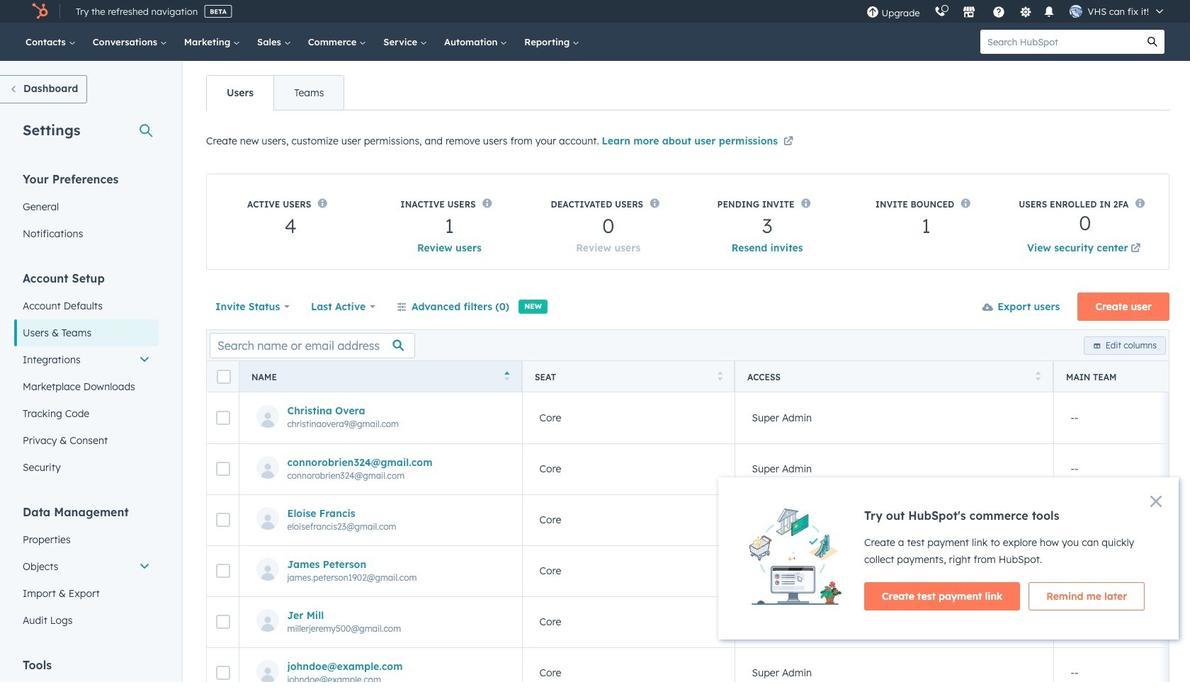 Task type: describe. For each thing, give the bounding box(es) containing it.
marketplaces image
[[963, 6, 975, 19]]

press to sort. image
[[1036, 371, 1042, 381]]

link opens in a new window image
[[1131, 244, 1141, 254]]

3 main team element from the top
[[1054, 597, 1190, 648]]

account setup element
[[14, 271, 159, 481]]

ascending sort. press to sort descending. image
[[505, 371, 510, 381]]

Search HubSpot search field
[[981, 30, 1141, 54]]

2 main team element from the top
[[1054, 546, 1190, 597]]

close image
[[1151, 496, 1162, 507]]

Search name or email address search field
[[210, 333, 415, 358]]

your preferences element
[[14, 171, 159, 247]]

data management element
[[14, 505, 159, 634]]

press to sort. image
[[718, 371, 723, 381]]

2 press to sort. element from the left
[[1036, 371, 1042, 383]]



Task type: locate. For each thing, give the bounding box(es) containing it.
menu
[[859, 0, 1173, 23]]

ascending sort. press to sort descending. element
[[505, 371, 510, 383]]

access element
[[735, 597, 1054, 648]]

main team element
[[1054, 495, 1190, 546], [1054, 546, 1190, 597], [1054, 597, 1190, 648]]

ruby anderson image
[[1070, 5, 1082, 18]]

1 press to sort. element from the left
[[718, 371, 723, 383]]

1 horizontal spatial press to sort. element
[[1036, 371, 1042, 383]]

link opens in a new window image
[[784, 134, 794, 151], [784, 137, 794, 147], [1131, 241, 1141, 258]]

navigation
[[206, 75, 345, 111]]

1 main team element from the top
[[1054, 495, 1190, 546]]

press to sort. element
[[718, 371, 723, 383], [1036, 371, 1042, 383]]

0 horizontal spatial press to sort. element
[[718, 371, 723, 383]]



Task type: vqa. For each thing, say whether or not it's contained in the screenshot.
topmost Create
no



